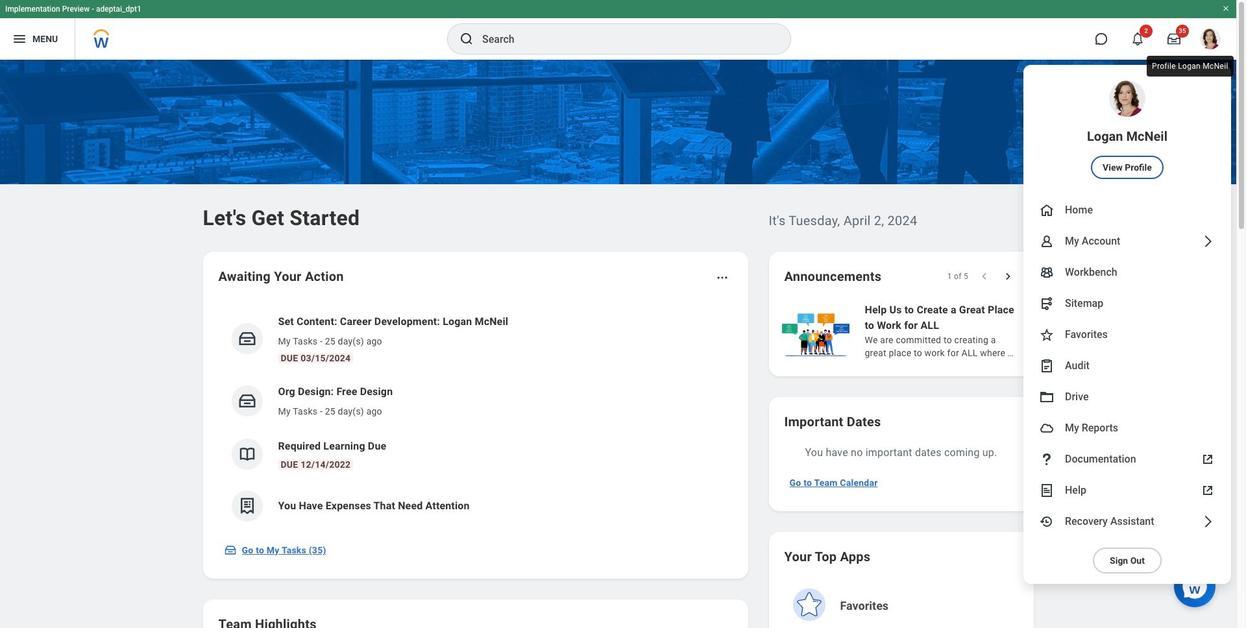 Task type: locate. For each thing, give the bounding box(es) containing it.
2 menu item from the top
[[1024, 195, 1232, 226]]

10 menu item from the top
[[1024, 444, 1232, 475]]

list
[[779, 301, 1247, 361], [218, 304, 733, 532]]

tooltip
[[1145, 53, 1237, 79]]

1 vertical spatial chevron right image
[[1200, 514, 1216, 530]]

close environment banner image
[[1222, 5, 1230, 12]]

folder open image
[[1039, 390, 1055, 405]]

8 menu item from the top
[[1024, 382, 1232, 413]]

1 menu item from the top
[[1024, 65, 1232, 195]]

contact card matrix manager image
[[1039, 265, 1055, 280]]

inbox image
[[237, 391, 257, 411], [224, 544, 237, 557]]

chevron left small image
[[978, 270, 991, 283]]

3 menu item from the top
[[1024, 226, 1232, 257]]

avatar image
[[1039, 421, 1055, 436]]

logan mcneil image
[[1200, 29, 1221, 49]]

1 vertical spatial inbox image
[[224, 544, 237, 557]]

banner
[[0, 0, 1237, 584]]

star image
[[1039, 327, 1055, 343]]

0 horizontal spatial inbox image
[[224, 544, 237, 557]]

chevron right small image
[[1001, 270, 1014, 283]]

0 vertical spatial inbox image
[[237, 391, 257, 411]]

11 menu item from the top
[[1024, 475, 1232, 506]]

paste image
[[1039, 358, 1055, 374]]

main content
[[0, 60, 1247, 628]]

status
[[948, 271, 969, 282]]

6 menu item from the top
[[1024, 319, 1232, 351]]

menu
[[1024, 65, 1232, 584]]

0 vertical spatial chevron right image
[[1200, 234, 1216, 249]]

ext link image
[[1200, 483, 1216, 499]]

9 menu item from the top
[[1024, 413, 1232, 444]]

1 horizontal spatial list
[[779, 301, 1247, 361]]

search image
[[459, 31, 475, 47]]

menu item
[[1024, 65, 1232, 195], [1024, 195, 1232, 226], [1024, 226, 1232, 257], [1024, 257, 1232, 288], [1024, 288, 1232, 319], [1024, 319, 1232, 351], [1024, 351, 1232, 382], [1024, 382, 1232, 413], [1024, 413, 1232, 444], [1024, 444, 1232, 475], [1024, 475, 1232, 506], [1024, 506, 1232, 538]]

chevron right image
[[1200, 234, 1216, 249], [1200, 514, 1216, 530]]

home image
[[1039, 203, 1055, 218]]

related actions image
[[716, 271, 729, 284]]

4 menu item from the top
[[1024, 257, 1232, 288]]

1 horizontal spatial inbox image
[[237, 391, 257, 411]]



Task type: vqa. For each thing, say whether or not it's contained in the screenshot.
Enrollment Event Types
no



Task type: describe. For each thing, give the bounding box(es) containing it.
justify image
[[12, 31, 27, 47]]

inbox image
[[237, 329, 257, 349]]

0 horizontal spatial list
[[218, 304, 733, 532]]

time image
[[1039, 514, 1055, 530]]

12 menu item from the top
[[1024, 506, 1232, 538]]

inbox large image
[[1168, 32, 1181, 45]]

document image
[[1039, 483, 1055, 499]]

1 chevron right image from the top
[[1200, 234, 1216, 249]]

Search Workday  search field
[[482, 25, 764, 53]]

2 chevron right image from the top
[[1200, 514, 1216, 530]]

endpoints image
[[1039, 296, 1055, 312]]

5 menu item from the top
[[1024, 288, 1232, 319]]

question image
[[1039, 452, 1055, 467]]

book open image
[[237, 445, 257, 464]]

notifications large image
[[1132, 32, 1145, 45]]

dashboard expenses image
[[237, 497, 257, 516]]

ext link image
[[1200, 452, 1216, 467]]

7 menu item from the top
[[1024, 351, 1232, 382]]



